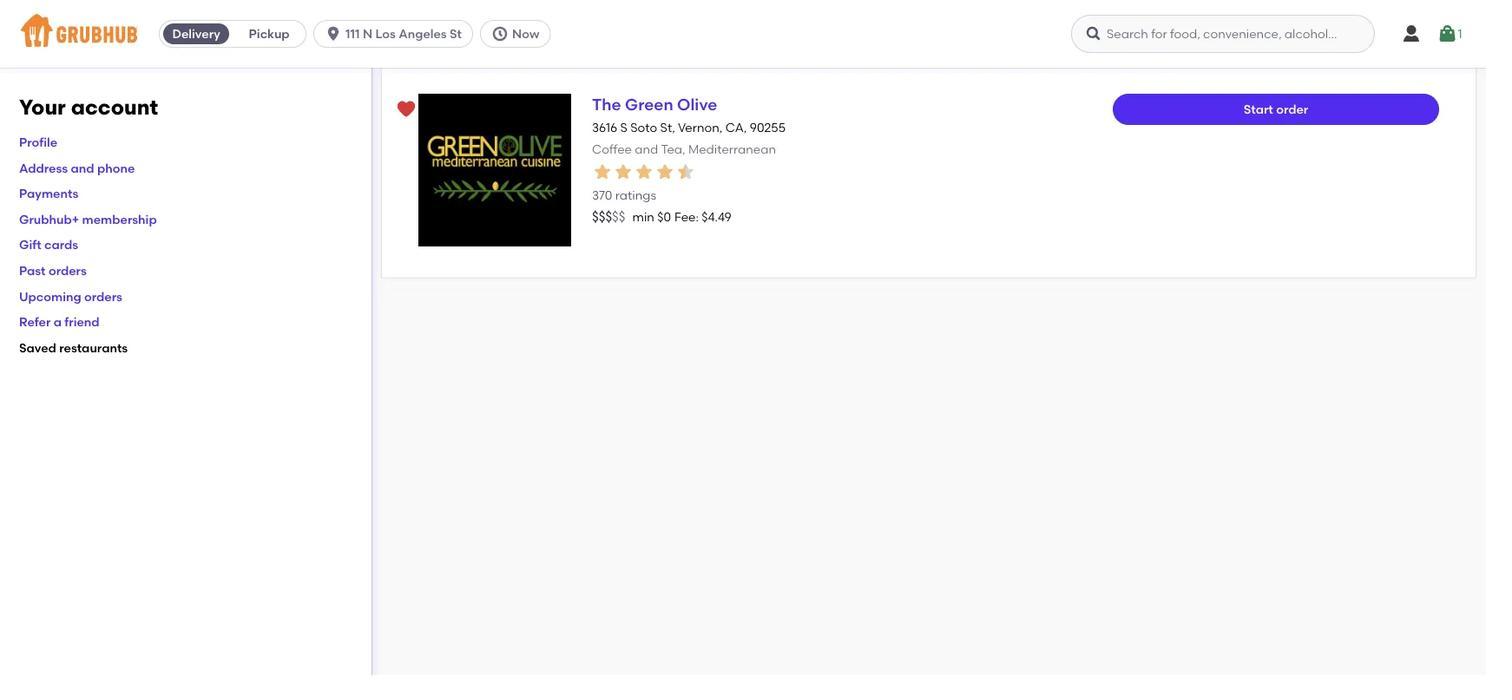Task type: locate. For each thing, give the bounding box(es) containing it.
1 horizontal spatial svg image
[[1437, 23, 1458, 44]]

$4.49
[[702, 210, 732, 224]]

saved restaurants
[[19, 340, 128, 355]]

past
[[19, 263, 46, 278]]

90255
[[750, 120, 786, 135]]

svg image for now
[[491, 25, 509, 43]]

2 horizontal spatial svg image
[[1401, 23, 1422, 44]]

svg image
[[1437, 23, 1458, 44], [491, 25, 509, 43]]

and
[[635, 141, 658, 156], [71, 160, 94, 175]]

111 n los angeles st button
[[314, 20, 480, 48]]

0 horizontal spatial svg image
[[491, 25, 509, 43]]

fee:
[[675, 210, 699, 224]]

ca,
[[726, 120, 747, 135]]

los
[[375, 26, 396, 41]]

st,
[[660, 120, 675, 135]]

star icon image
[[592, 161, 613, 182], [613, 161, 634, 182], [634, 161, 655, 182], [655, 161, 676, 182], [676, 161, 696, 182], [676, 161, 696, 182]]

the green olive link
[[592, 95, 717, 114]]

grubhub+ membership
[[19, 212, 157, 227]]

upcoming orders
[[19, 289, 122, 304]]

svg image
[[1401, 23, 1422, 44], [325, 25, 342, 43], [1085, 25, 1103, 43]]

address and phone
[[19, 160, 135, 175]]

st
[[450, 26, 462, 41]]

$$$$$
[[592, 209, 626, 225]]

angeles
[[399, 26, 447, 41]]

0 vertical spatial and
[[635, 141, 658, 156]]

saved restaurant image
[[396, 99, 417, 120]]

pickup
[[249, 26, 290, 41]]

orders up upcoming orders
[[49, 263, 87, 278]]

111
[[346, 26, 360, 41]]

and down soto on the left of page
[[635, 141, 658, 156]]

delivery button
[[160, 20, 233, 48]]

profile link
[[19, 135, 57, 150]]

Search for food, convenience, alcohol... search field
[[1071, 15, 1375, 53]]

address and phone link
[[19, 160, 135, 175]]

vernon,
[[678, 120, 723, 135]]

membership
[[82, 212, 157, 227]]

saved
[[19, 340, 56, 355]]

gift
[[19, 238, 41, 252]]

svg image for 1
[[1437, 23, 1458, 44]]

and left phone
[[71, 160, 94, 175]]

pickup button
[[233, 20, 306, 48]]

1 vertical spatial orders
[[84, 289, 122, 304]]

1 vertical spatial and
[[71, 160, 94, 175]]

your account
[[19, 95, 158, 120]]

0 horizontal spatial svg image
[[325, 25, 342, 43]]

0 vertical spatial orders
[[49, 263, 87, 278]]

orders up "friend"
[[84, 289, 122, 304]]

370 ratings
[[592, 188, 656, 203]]

svg image inside now button
[[491, 25, 509, 43]]

1 horizontal spatial and
[[635, 141, 658, 156]]

orders
[[49, 263, 87, 278], [84, 289, 122, 304]]

and inside the green olive 3616 s soto st, vernon, ca, 90255 coffee and tea, mediterranean
[[635, 141, 658, 156]]

3616
[[592, 120, 618, 135]]

friend
[[65, 315, 100, 329]]

1 horizontal spatial svg image
[[1085, 25, 1103, 43]]

svg image inside 1 button
[[1437, 23, 1458, 44]]

now
[[512, 26, 539, 41]]

start
[[1244, 102, 1274, 117]]

delivery
[[172, 26, 220, 41]]

now button
[[480, 20, 558, 48]]



Task type: describe. For each thing, give the bounding box(es) containing it.
ratings
[[615, 188, 656, 203]]

soto
[[631, 120, 657, 135]]

370
[[592, 188, 612, 203]]

orders for past orders
[[49, 263, 87, 278]]

grubhub+ membership link
[[19, 212, 157, 227]]

1
[[1458, 26, 1463, 41]]

orders for upcoming orders
[[84, 289, 122, 304]]

$0
[[657, 210, 671, 224]]

min
[[633, 210, 655, 224]]

refer a friend link
[[19, 315, 100, 329]]

the green olive logo image
[[419, 94, 571, 247]]

gift cards link
[[19, 238, 78, 252]]

olive
[[677, 95, 717, 114]]

restaurants
[[59, 340, 128, 355]]

payments link
[[19, 186, 78, 201]]

start order
[[1244, 102, 1309, 117]]

the
[[592, 95, 621, 114]]

profile
[[19, 135, 57, 150]]

0 horizontal spatial and
[[71, 160, 94, 175]]

the green olive 3616 s soto st, vernon, ca, 90255 coffee and tea, mediterranean
[[592, 95, 786, 156]]

past orders link
[[19, 263, 87, 278]]

upcoming orders link
[[19, 289, 122, 304]]

start order button
[[1113, 94, 1440, 125]]

main navigation navigation
[[0, 0, 1486, 68]]

gift cards
[[19, 238, 78, 252]]

account
[[71, 95, 158, 120]]

refer a friend
[[19, 315, 100, 329]]

cards
[[44, 238, 78, 252]]

green
[[625, 95, 673, 114]]

your
[[19, 95, 66, 120]]

past orders
[[19, 263, 87, 278]]

s
[[620, 120, 628, 135]]

payments
[[19, 186, 78, 201]]

coffee
[[592, 141, 632, 156]]

111 n los angeles st
[[346, 26, 462, 41]]

tea,
[[661, 141, 686, 156]]

phone
[[97, 160, 135, 175]]

a
[[54, 315, 62, 329]]

upcoming
[[19, 289, 81, 304]]

svg image inside 111 n los angeles st button
[[325, 25, 342, 43]]

order
[[1276, 102, 1309, 117]]

saved restaurants link
[[19, 340, 128, 355]]

refer
[[19, 315, 51, 329]]

address
[[19, 160, 68, 175]]

1 button
[[1437, 18, 1463, 49]]

grubhub+
[[19, 212, 79, 227]]

n
[[363, 26, 373, 41]]

min $0 fee: $4.49
[[633, 210, 732, 224]]

saved restaurant button
[[391, 94, 422, 125]]

$$$
[[592, 209, 612, 225]]

mediterranean
[[688, 141, 776, 156]]



Task type: vqa. For each thing, say whether or not it's contained in the screenshot.
Catering on the top right
no



